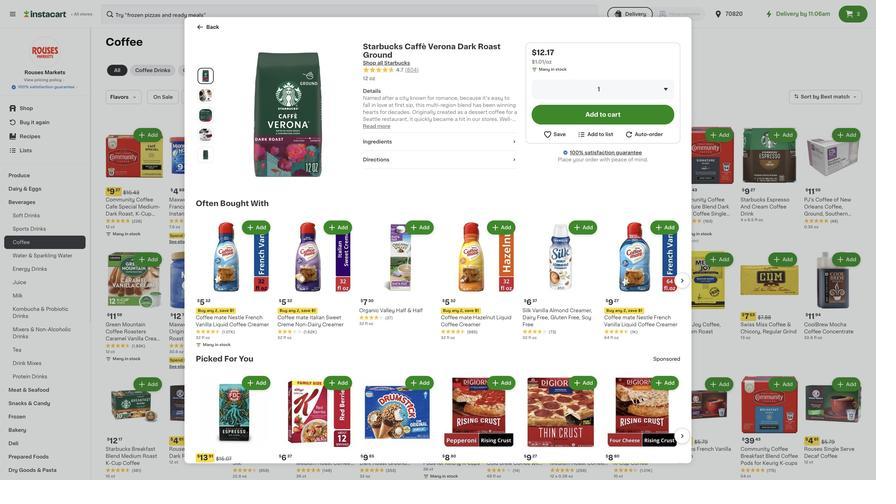 Task type: vqa. For each thing, say whether or not it's contained in the screenshot.
the questions
no



Task type: locate. For each thing, give the bounding box(es) containing it.
1 vertical spatial 48 fl oz
[[487, 475, 501, 479]]

sweet for buy any 2, save $1
[[326, 315, 341, 320]]

k-
[[135, 212, 141, 217], [106, 344, 111, 348], [487, 344, 492, 348], [677, 454, 683, 459], [106, 461, 111, 466], [780, 461, 785, 466], [462, 461, 468, 466], [614, 461, 619, 466]]

dairy down italian
[[308, 322, 321, 327]]

0 horizontal spatial $ 5 32
[[197, 299, 210, 306]]

sweet right italian
[[326, 315, 341, 320]]

1 spend from the top
[[170, 234, 183, 238]]

2 water from the left
[[58, 254, 72, 258]]

rouses inside the rouses single serve decaf coffee 12 ct
[[804, 447, 823, 452]]

save down mix
[[193, 234, 203, 238]]

swiss miss coffee & chicory, regular grind 13 oz
[[741, 322, 797, 340]]

$
[[107, 188, 110, 192], [171, 188, 173, 192], [742, 188, 745, 192], [806, 189, 808, 192], [197, 299, 200, 303], [279, 299, 281, 303], [361, 299, 363, 303], [442, 299, 445, 303], [524, 299, 527, 303], [606, 299, 608, 303], [107, 313, 110, 317], [171, 313, 173, 317], [298, 313, 300, 317], [361, 313, 364, 317], [488, 313, 491, 317], [552, 313, 554, 317], [742, 313, 745, 317], [234, 313, 237, 317], [615, 313, 618, 317], [806, 313, 808, 317], [107, 438, 110, 442], [171, 438, 173, 442], [298, 438, 300, 442], [361, 438, 364, 442], [488, 438, 491, 442], [552, 438, 554, 442], [679, 438, 681, 442], [742, 438, 745, 442], [234, 438, 237, 442], [425, 438, 427, 442], [615, 438, 618, 442], [806, 438, 808, 442], [197, 455, 200, 458], [279, 455, 281, 458], [361, 455, 363, 458], [442, 455, 445, 458], [524, 455, 527, 458], [606, 455, 608, 458]]

pj's
[[804, 198, 814, 203]]

1 nestle from the left
[[228, 315, 244, 320]]

1 half from the left
[[396, 308, 406, 313]]

$10.43 for blend
[[568, 440, 584, 445]]

coffee inside coffee mate italian sweet creme non-dairy creamer
[[277, 315, 295, 320]]

coffee
[[106, 37, 143, 47], [135, 68, 153, 73], [183, 68, 201, 73], [248, 68, 265, 73], [309, 68, 327, 73], [359, 68, 376, 73], [389, 68, 406, 73], [136, 198, 153, 203], [708, 198, 725, 203], [815, 198, 832, 203], [769, 205, 787, 210], [188, 212, 205, 217], [693, 212, 710, 217], [13, 240, 30, 245], [196, 315, 213, 320], [277, 315, 295, 320], [441, 315, 458, 320], [604, 315, 621, 320], [229, 322, 246, 327], [441, 322, 458, 327], [638, 322, 655, 327], [517, 322, 534, 327], [581, 322, 598, 327], [769, 322, 786, 327], [454, 322, 471, 327], [106, 329, 123, 334], [804, 329, 821, 334], [205, 337, 222, 341], [487, 337, 504, 341], [245, 337, 262, 341], [614, 337, 631, 341], [550, 344, 567, 348], [327, 447, 344, 452], [390, 447, 407, 452], [581, 447, 598, 452], [771, 447, 788, 452], [454, 447, 471, 452], [198, 454, 215, 459], [781, 454, 798, 459], [456, 454, 473, 459], [820, 454, 837, 459], [123, 461, 140, 466], [333, 461, 350, 466], [513, 461, 530, 466], [587, 461, 604, 466], [631, 461, 648, 466], [360, 468, 377, 473]]

0 horizontal spatial $ 6 37
[[279, 454, 292, 462]]

3 2, from the left
[[460, 309, 464, 313]]

espresso left pj's
[[767, 198, 790, 203]]

cups inside community coffee breakfast blend coffee pods for keurig k-cups
[[785, 461, 797, 466]]

1 items from the top
[[193, 240, 204, 244]]

buy any 2, save $1 up coffee mate italian sweet creme non-dairy creamer
[[280, 309, 316, 313]]

61
[[370, 313, 374, 317], [179, 438, 183, 442], [687, 438, 691, 442], [814, 438, 818, 442]]

$5 for 4
[[204, 234, 209, 238]]

dark inside starbucks caffè verona dark roast ground shop all starbucks
[[457, 43, 476, 50]]

0 vertical spatial item carousel region
[[196, 216, 690, 352]]

many inside item carousel region
[[203, 343, 214, 347]]

1 horizontal spatial 6.5
[[748, 218, 754, 222]]

0 horizontal spatial 19
[[364, 438, 372, 445]]

energy
[[13, 267, 30, 272]]

ground, left dark,
[[233, 454, 252, 459]]

2 half from the left
[[413, 308, 423, 313]]

café up 32 oz
[[360, 454, 371, 459]]

candy
[[33, 401, 50, 406]]

1 horizontal spatial guarantee
[[616, 150, 642, 155]]

creamer,
[[570, 308, 592, 313]]

$4.61 original price: $5.79 element for rouses coffee, ground, espresso blend, single serve cups
[[360, 312, 417, 321]]

pairs
[[384, 131, 396, 136]]

creamer up macchiato
[[248, 322, 269, 327]]

1 80 from the left
[[451, 455, 456, 458]]

2, for (1.07k)
[[215, 309, 219, 313]]

coffee inside swiss miss coffee & chicory, regular grind 13 oz
[[769, 322, 786, 327]]

sweet inside coffee mate italian sweet creme non-dairy creamer
[[326, 315, 341, 320]]

creamer
[[248, 322, 269, 327], [322, 322, 344, 327], [459, 322, 481, 327], [656, 322, 678, 327]]

folgers up '$13.91 original price: $15.07' element at the bottom of page
[[233, 447, 251, 452]]

of left mind.
[[628, 157, 633, 162]]

save
[[553, 132, 566, 137]]

buy any 2, save $1 for (1.62k)
[[280, 309, 316, 313]]

cups inside community coffee house blend coffee pods for keurig k-cups 36 ct
[[468, 461, 480, 466]]

buy up recipes at the top
[[20, 120, 30, 125]]

$4.61 original price: $5.79 element
[[360, 312, 417, 321], [169, 437, 227, 446], [677, 437, 735, 446], [804, 437, 862, 446]]

1 community coffee breakfast blend medium roast coffee single serve cups from the left
[[296, 447, 350, 473]]

blend inside "community coffee signature blend dark roast coffee single serve cups"
[[702, 205, 716, 210]]

0 horizontal spatial 100% satisfaction guarantee
[[18, 85, 75, 89]]

roast inside starbucks caffè verona dark roast ground shop all starbucks
[[478, 43, 501, 50]]

0 vertical spatial silk
[[523, 308, 531, 313]]

0 horizontal spatial 39
[[681, 188, 691, 196]]

1 vertical spatial brew
[[500, 461, 512, 466]]

0 horizontal spatial $11.94
[[250, 440, 265, 445]]

coffee mate nestle french vanilla liquid coffee creamer up (1.07k)
[[196, 315, 269, 327]]

rouses single serve dark roast coffee 12 ct
[[169, 447, 220, 465]]

2 2, from the left
[[297, 309, 300, 313]]

add to list
[[587, 132, 613, 137]]

medium inside starbucks breakfast blend medium roast k-cup coffee
[[121, 454, 141, 459]]

$ 9 27 down best
[[552, 438, 565, 445]]

dairy inside coffee mate italian sweet creme non-dairy creamer
[[308, 322, 321, 327]]

12
[[363, 76, 368, 81], [106, 225, 110, 229], [423, 225, 427, 229], [173, 313, 181, 320], [106, 350, 110, 354], [110, 438, 118, 445], [618, 438, 626, 445], [169, 461, 173, 465], [677, 461, 681, 465], [804, 461, 808, 465], [550, 475, 554, 479]]

to for add to list
[[599, 132, 604, 137]]

keurig for community coffee breakfast blend coffee pods for keurig k-cups
[[763, 461, 778, 466]]

southern
[[825, 212, 848, 217]]

1 $1 from the left
[[230, 309, 234, 313]]

product group containing 48 fl oz
[[487, 127, 544, 223]]

$ 27 83 for community coffee breakfast blend medium roast coffee single serve cups
[[298, 438, 315, 445]]

$ 9 27 for folgers coffee, ground, dark, black silk
[[234, 438, 247, 445]]

sweet right the too
[[648, 322, 664, 327]]

mate up not
[[623, 315, 635, 320]]

0 vertical spatial brew
[[641, 329, 654, 334]]

0 vertical spatial folgers
[[233, 198, 251, 203]]

product group containing 4 x 6.5 fl oz
[[296, 127, 354, 223]]

2 $32, from the top
[[184, 359, 192, 363]]

sweet inside stōk not too sweet black cold brew coffee
[[648, 322, 664, 327]]

for inside community coffee breakfast blend coffee pods for keurig k-cups
[[754, 461, 761, 466]]

dessert
[[468, 110, 487, 115]]

coffee inside starbucks breakfast blend medium roast k-cup coffee
[[123, 461, 140, 466]]

2, up coffee mate italian sweet creme non-dairy creamer
[[297, 309, 300, 313]]

0 vertical spatial all
[[74, 12, 79, 16]]

2 spend $32, save $5 see eligible items from the top
[[169, 359, 209, 369]]

house inside community coffee house blend coffee pods for keurig k-cups 36 ct
[[423, 454, 439, 459]]

4 x 6.5 fl oz
[[296, 218, 319, 222]]

83 for café
[[500, 313, 506, 317]]

folgers coffee, ground, dark, black silk
[[233, 447, 281, 466]]

32 right variety
[[441, 336, 446, 340]]

2 vertical spatial folgers
[[233, 447, 251, 452]]

$ 7 53
[[742, 313, 755, 320]]

1 coffee mate nestle french vanilla liquid coffee creamer from the left
[[196, 315, 269, 327]]

1 buy any 2, save $1 from the left
[[198, 309, 234, 313]]

water
[[13, 254, 27, 258], [58, 254, 72, 258]]

11
[[808, 188, 815, 196], [110, 313, 116, 320], [808, 313, 815, 320]]

spend for 4
[[170, 234, 183, 238]]

32 for silk vanilla almond creamer, dairy free, gluten free, soy free
[[523, 336, 528, 340]]

the
[[208, 322, 217, 327]]

in inside button
[[379, 218, 382, 222]]

verona
[[428, 43, 456, 50]]

bean
[[295, 68, 308, 73]]

buy any 2, save $1 for (1.07k)
[[198, 309, 234, 313]]

1 6.5 from the left
[[303, 218, 309, 222]]

coffee, right joy
[[703, 322, 721, 327]]

cup inside community coffee cafe special medium- dark roast, k-cup pods
[[141, 212, 151, 217]]

$9.27 original price: $10.43 element
[[106, 187, 163, 197], [550, 437, 608, 446]]

1 horizontal spatial $ 8 80
[[606, 454, 620, 462]]

0 horizontal spatial cold
[[487, 461, 498, 466]]

100% inside button
[[18, 85, 29, 89]]

0 horizontal spatial 83
[[310, 438, 315, 442]]

eggs
[[29, 187, 41, 192]]

2 horizontal spatial 6
[[527, 299, 532, 306]]

7 left 53
[[745, 313, 749, 320]]

house for 12
[[190, 322, 207, 327]]

brew inside stōk not too sweet black cold brew coffee
[[641, 329, 654, 334]]

buy for (1k)
[[606, 309, 614, 313]]

2 spend from the top
[[170, 359, 183, 363]]

you
[[239, 355, 253, 363]]

coffee, for folgers coffee, ground, medium, classic roast
[[252, 198, 271, 203]]

61 for rouses single serve decaf coffee
[[814, 438, 818, 442]]

0 horizontal spatial espresso
[[381, 329, 404, 334]]

to left cart
[[600, 112, 606, 117]]

5 for coffee mate nestle french vanilla liquid coffee creamer
[[200, 299, 205, 306]]

soft drinks
[[13, 213, 40, 218]]

breakfast inside community coffee breakfast blend coffee pods for keurig k-cups
[[741, 454, 764, 459]]

coffee inside pj's coffee of new orleans coffee, ground, southern wedding cake, single serve cups
[[815, 198, 832, 203]]

$ 4 61 down "$ 7 30"
[[361, 313, 374, 320]]

dark left the and
[[718, 205, 729, 210]]

free, left gluten at the bottom of page
[[537, 315, 549, 320]]

joy
[[692, 322, 701, 327]]

$ inside $ 5 56
[[234, 313, 237, 317]]

buy for (985)
[[443, 309, 451, 313]]

coffee inside community coffee cafe special medium- dark roast, k-cup pods
[[136, 198, 153, 203]]

fl inside 4 x 6.5 fl oz button
[[310, 218, 313, 222]]

$ 8 80
[[442, 454, 456, 462], [606, 454, 620, 462]]

rouses for rouses french vanilla k-cup 12 ct
[[677, 447, 696, 452]]

2 any from the left
[[288, 309, 296, 313]]

& inside swiss miss coffee & chicory, regular grind 13 oz
[[787, 322, 791, 327]]

coffee, up southern
[[825, 205, 843, 210]]

0 vertical spatial 48
[[487, 218, 492, 222]]

almond
[[549, 308, 569, 313], [487, 468, 506, 473]]

califia
[[487, 447, 502, 452]]

starbucks pike place roast medium roast k-cup coffee
[[614, 447, 665, 466]]

0 horizontal spatial brew
[[500, 461, 512, 466]]

drinks for sports drinks
[[30, 227, 46, 232]]

$ inside the $ 7 53
[[742, 313, 745, 317]]

rouses
[[24, 70, 43, 75], [360, 322, 378, 327], [169, 447, 188, 452], [677, 447, 696, 452], [804, 447, 823, 452]]

0 horizontal spatial 36
[[296, 475, 301, 479]]

2 $ 5 32 from the left
[[279, 299, 292, 306]]

2 creamer from the left
[[322, 322, 344, 327]]

$1 for (1.07k)
[[230, 309, 234, 313]]

2 horizontal spatial french
[[697, 447, 714, 452]]

$9.27 original price: $11.94 element up folgers coffee, ground, 100% colombian, medium
[[296, 312, 354, 321]]

espresso down (37)
[[381, 329, 404, 334]]

$ 6 95
[[488, 438, 502, 445]]

0 horizontal spatial 30
[[368, 299, 374, 303]]

coffee starbucks caffè verona dark roast ground hero image
[[221, 48, 354, 181]]

keurig inside community coffee breakfast blend coffee pods for keurig k-cups
[[763, 461, 778, 466]]

1 horizontal spatial $ 19 13
[[552, 313, 568, 320]]

dark,
[[254, 454, 267, 459]]

7 for organic valley half & half
[[363, 299, 368, 306]]

spend $32, save $5 see eligible items down 7.6 oz
[[169, 234, 209, 244]]

save for (1.07k)
[[220, 309, 229, 313]]

folgers inside folgers coffee, ground, medium, classic roast
[[233, 198, 251, 203]]

dark right verona
[[457, 43, 476, 50]]

17 up starbucks pike place roast medium roast k-cup coffee
[[626, 438, 630, 442]]

silk up 22.6
[[233, 461, 241, 466]]

free,
[[537, 315, 549, 320], [568, 315, 581, 320]]

0 horizontal spatial $9.27 original price: $11.94 element
[[233, 437, 290, 446]]

drink down tea
[[13, 361, 26, 366]]

1 horizontal spatial $11.94
[[314, 315, 329, 320]]

2 coffee mate nestle french vanilla liquid coffee creamer from the left
[[604, 315, 678, 327]]

2 8 from the left
[[608, 454, 613, 462]]

1 vertical spatial $ 19 13
[[361, 438, 377, 445]]

mate inside coffee mate italian sweet creme non-dairy creamer
[[296, 315, 308, 320]]

0 horizontal spatial 80
[[451, 455, 456, 458]]

1 horizontal spatial $ 11 59
[[806, 188, 821, 196]]

coffee, for rouses coffee, ground, espresso blend, single serve cups
[[379, 322, 398, 327]]

product group
[[106, 127, 163, 239], [169, 127, 227, 245], [233, 127, 290, 230], [296, 127, 354, 223], [360, 127, 417, 225], [423, 127, 481, 239], [487, 127, 544, 223], [550, 127, 608, 237], [614, 127, 671, 245], [677, 127, 735, 245], [741, 127, 798, 223], [804, 127, 862, 231], [196, 219, 272, 349], [277, 219, 354, 341], [359, 219, 435, 327], [441, 219, 517, 341], [523, 219, 599, 341], [604, 219, 680, 341], [106, 252, 163, 364], [169, 252, 227, 370], [233, 252, 290, 355], [296, 252, 354, 355], [360, 252, 417, 348], [423, 252, 481, 370], [487, 252, 544, 362], [614, 252, 671, 355], [677, 252, 735, 341], [741, 252, 798, 341], [804, 252, 862, 341], [196, 375, 272, 481], [277, 375, 354, 481], [359, 375, 435, 481], [441, 375, 517, 481], [523, 375, 599, 481], [604, 375, 680, 481], [106, 376, 163, 480], [169, 376, 227, 466], [233, 376, 290, 480], [296, 376, 354, 481], [360, 376, 417, 481], [423, 376, 481, 481], [487, 376, 544, 480], [550, 376, 608, 481], [614, 376, 671, 480], [677, 376, 735, 466], [741, 376, 798, 480], [804, 376, 862, 466]]

1 field
[[532, 79, 674, 99]]

10 for starbucks breakfast blend medium roast k-cup coffee
[[106, 475, 110, 479]]

39 up community coffee breakfast blend coffee pods for keurig k-cups
[[745, 438, 755, 445]]

4 2, from the left
[[623, 309, 627, 313]]

starbucks for roast
[[614, 447, 638, 452]]

sweet for 7
[[648, 322, 664, 327]]

details
[[363, 89, 381, 94]]

12 inside the rouses single serve decaf coffee 12 ct
[[804, 461, 808, 465]]

2 eligible from the top
[[178, 365, 192, 369]]

1 $ 8 80 from the left
[[442, 454, 456, 462]]

liquid up (1.07k)
[[213, 322, 228, 327]]

creamer for (1.62k)
[[322, 322, 344, 327]]

95
[[496, 438, 502, 442]]

32 fl oz right variety
[[441, 336, 455, 340]]

rouses inside rouses coffee, ground, espresso blend, single serve cups
[[360, 322, 378, 327]]

items down mix
[[193, 240, 204, 244]]

1 vertical spatial sweet
[[648, 322, 664, 327]]

1 eligible from the top
[[178, 240, 192, 244]]

0 vertical spatial 6
[[527, 299, 532, 306]]

7 left 18
[[618, 313, 622, 320]]

61 for rouses french vanilla k-cup
[[687, 438, 691, 442]]

$ 5 32 for coffee mate hazelnut liquid coffee creamer
[[442, 299, 456, 306]]

1 horizontal spatial (175)
[[767, 469, 776, 473]]

2 nestle from the left
[[636, 315, 653, 320]]

liquid up special®
[[496, 315, 512, 320]]

0 horizontal spatial sweet
[[326, 315, 341, 320]]

x inside starbucks espresso and cream coffee drink 4 x 6.5 fl oz
[[744, 218, 747, 222]]

sponsored badge image for 54 ct
[[550, 231, 571, 235]]

enlarge coffee starbucks caffè verona dark roast ground hero (opens in a new tab) image
[[199, 69, 212, 82]]

medium inside community coffee breakfast blend medium roast ground coffee
[[550, 337, 570, 341]]

french
[[245, 315, 263, 320], [654, 315, 671, 320], [697, 447, 714, 452]]

folgers coffee, ground, medium, classic roast
[[233, 198, 275, 217]]

1 horizontal spatial keurig
[[527, 337, 543, 341]]

0 horizontal spatial sponsored badge image
[[550, 231, 571, 235]]

4 any from the left
[[615, 309, 623, 313]]

19 for community coffee breakfast blend medium roast ground coffee
[[554, 313, 563, 320]]

13 down chicory, at the right bottom of the page
[[741, 336, 745, 340]]

61 up rouses single serve dark roast coffee 12 ct
[[179, 438, 183, 442]]

to left list
[[599, 132, 604, 137]]

nestlé
[[483, 131, 499, 136]]

$1 up italian
[[311, 309, 316, 313]]

drinks up sports drinks
[[24, 213, 40, 218]]

delivery for delivery by 11:06am
[[776, 11, 799, 17]]

$9.27 original price: $11.94 element up dark,
[[233, 437, 290, 446]]

buy up creme
[[280, 309, 287, 313]]

dark inside community coffee cafe special medium- dark roast, k-cup pods
[[106, 212, 117, 217]]

0 horizontal spatial water
[[13, 254, 27, 258]]

it
[[410, 117, 413, 122], [31, 120, 34, 125], [379, 131, 382, 136]]

$5.79 for rouses french vanilla k-cup
[[694, 440, 708, 445]]

enlarge coffee starbucks caffè verona dark roast ground nutrition (opens in a new tab) image
[[199, 148, 212, 161]]

0 horizontal spatial silk
[[233, 461, 241, 466]]

buy up maxwell house the original roast medium roast ground coffee
[[198, 309, 206, 313]]

59 up green
[[117, 313, 122, 317]]

30 up organic
[[368, 299, 374, 303]]

creamer for (1k)
[[656, 322, 678, 327]]

3 mate from the left
[[459, 315, 472, 320]]

1 48 from the top
[[487, 218, 492, 222]]

2 see from the top
[[169, 365, 177, 369]]

2 $ 8 80 from the left
[[606, 454, 620, 462]]

$ 12 75
[[171, 313, 187, 320]]

rouses inside rouses french vanilla k-cup 12 ct
[[677, 447, 696, 452]]

10 down starbucks breakfast blend medium roast k-cup coffee
[[106, 475, 110, 479]]

30 up mello
[[686, 313, 692, 317]]

nestle for 5
[[228, 315, 244, 320]]

2 vertical spatial 43
[[755, 438, 761, 442]]

named
[[363, 96, 381, 101]]

2 12 ct from the top
[[106, 350, 115, 354]]

oz inside starbucks espresso and cream coffee drink 4 x 6.5 fl oz
[[758, 218, 763, 222]]

buy any 2, save $1 for (1k)
[[606, 309, 642, 313]]

many in stock
[[539, 67, 567, 71], [367, 218, 394, 222], [113, 233, 140, 236], [684, 233, 712, 236], [430, 233, 458, 236], [621, 233, 648, 236], [203, 343, 231, 347], [113, 357, 140, 361], [430, 475, 458, 479]]

almond up gluten at the bottom of page
[[549, 308, 569, 313]]

for
[[427, 96, 434, 101], [380, 110, 387, 115], [506, 110, 513, 115], [519, 337, 526, 341], [754, 461, 761, 466], [437, 461, 444, 466]]

2 $5 from the top
[[204, 359, 209, 363]]

5 up community coffee single serve cups variety pack
[[445, 299, 450, 306]]

22.6 oz
[[233, 475, 247, 479]]

starbucks for dark
[[363, 43, 403, 50]]

chicory,
[[741, 329, 761, 334]]

mate up the
[[214, 315, 227, 320]]

0 horizontal spatial community coffee breakfast blend medium roast coffee single serve cups
[[296, 447, 350, 473]]

1 vertical spatial milk
[[507, 468, 517, 473]]

ground up (329)
[[185, 337, 203, 341]]

coffee inside international delight caramel macchiato iced coffee
[[245, 337, 262, 341]]

sponsored badge image
[[550, 231, 571, 235], [677, 239, 698, 243], [614, 239, 635, 243]]

$11.94 for dark,
[[250, 440, 265, 445]]

single inside community coffee single serve cups variety pack
[[423, 329, 438, 334]]

0 vertical spatial spend
[[170, 234, 183, 238]]

7.6 oz
[[169, 225, 180, 229]]

policy
[[49, 78, 62, 82]]

1 $ 5 32 from the left
[[197, 299, 210, 306]]

1 vertical spatial order
[[585, 157, 598, 162]]

creamer right the too
[[656, 322, 678, 327]]

32 down macchiato
[[277, 336, 282, 340]]

1 vertical spatial folgers
[[296, 322, 315, 327]]

coffee, inside folgers coffee, ground, 100% colombian, medium
[[316, 322, 334, 327]]

1 vertical spatial black
[[268, 454, 281, 459]]

$4.61 original price: $5.79 element up rouses french vanilla k-cup 12 ct
[[677, 437, 735, 446]]

& left the candy in the bottom left of the page
[[28, 401, 32, 406]]

cream up (1.93k)
[[145, 337, 161, 341]]

1 vertical spatial 36
[[423, 468, 428, 472]]

18
[[623, 313, 627, 317]]

0 vertical spatial cream
[[752, 205, 768, 210]]

soy
[[582, 315, 591, 320]]

1 horizontal spatial cold
[[628, 329, 640, 334]]

0 horizontal spatial 7
[[363, 299, 368, 306]]

auto-
[[635, 132, 649, 137]]

1 any from the left
[[207, 309, 214, 313]]

32 fl oz for silk vanilla almond creamer, dairy free, gluten free, soy free
[[523, 336, 537, 340]]

$ inside "$ 12 75"
[[171, 313, 173, 317]]

100%
[[18, 85, 29, 89], [570, 150, 583, 155], [317, 329, 331, 334]]

0 horizontal spatial 10 ct
[[106, 475, 115, 479]]

$1 for (1.62k)
[[311, 309, 316, 313]]

1 and from the left
[[387, 124, 396, 129]]

french for 9
[[654, 315, 671, 320]]

grind
[[783, 329, 797, 334]]

37 up free at bottom right
[[532, 299, 537, 303]]

3 buy any 2, save $1 from the left
[[443, 309, 479, 313]]

$7.53 original price: $7.88 element
[[741, 312, 798, 321]]

0 horizontal spatial and
[[387, 124, 396, 129]]

coffee mate nestle french vanilla liquid coffee creamer for 5
[[196, 315, 269, 327]]

café down the hazelnut
[[487, 329, 498, 334]]

dairy inside the silk vanilla almond creamer, dairy free, gluten free, soy free
[[523, 315, 536, 320]]

$1 up international
[[230, 309, 234, 313]]

easy
[[491, 96, 503, 101]]

$11.94 up folgers coffee, ground, 100% colombian, medium
[[314, 315, 329, 320]]

0 vertical spatial 43
[[692, 188, 697, 192]]

italian
[[310, 315, 325, 320]]

1 horizontal spatial and
[[473, 124, 482, 129]]

any for (1k)
[[615, 309, 623, 313]]

creamer for (1.07k)
[[248, 322, 269, 327]]

medium inside mello joy coffee, medium roast
[[677, 329, 697, 334]]

0 vertical spatial $32,
[[184, 234, 192, 238]]

12 inside rouses french vanilla k-cup 12 ct
[[677, 461, 681, 465]]

drinks inside the sports drinks link
[[30, 227, 46, 232]]

$10.43 for special
[[123, 191, 139, 196]]

1 vertical spatial spend $32, save $5 see eligible items
[[169, 359, 209, 369]]

$ inside "$ 39 43"
[[742, 438, 745, 442]]

39 up signature
[[681, 188, 691, 196]]

any up creme
[[288, 309, 296, 313]]

fl inside 48 fl oz button
[[493, 218, 496, 222]]

0 horizontal spatial shop
[[20, 106, 33, 111]]

(73)
[[549, 330, 556, 334]]

17 for breakfast
[[118, 438, 122, 442]]

roast inside community coffee café special medium dark roast ground coffee
[[372, 461, 387, 466]]

coffee inside maxwell house francais cafe-style instant coffee beverage mix
[[188, 212, 205, 217]]

mocha down farms
[[517, 454, 534, 459]]

13 inside item carousel region
[[200, 454, 208, 462]]

maxwell inside maxwell house francais cafe-style instant coffee beverage mix
[[169, 198, 189, 203]]

5 up creme
[[281, 299, 286, 306]]

community inside community coffee cafe special medium- dark roast, k-cup pods
[[106, 198, 135, 203]]

1 mate from the left
[[214, 315, 227, 320]]

blend inside community coffee breakfast blend medium roast ground coffee
[[575, 329, 589, 334]]

4.7 (804)
[[396, 67, 419, 72]]

maxwell house francais cafe-style instant coffee beverage mix
[[169, 198, 218, 224]]

drinks up coffee link
[[30, 227, 46, 232]]

1 horizontal spatial french
[[654, 315, 671, 320]]

1 horizontal spatial satisfaction
[[585, 150, 615, 155]]

1 horizontal spatial 19
[[554, 313, 563, 320]]

2 horizontal spatial $ 5 32
[[442, 299, 456, 306]]

4 creamer from the left
[[656, 322, 678, 327]]

save up coffee mate hazelnut liquid coffee creamer
[[465, 309, 474, 313]]

0 vertical spatial shop
[[363, 60, 376, 65]]

0 horizontal spatial half
[[396, 308, 406, 313]]

2 buy any 2, save $1 from the left
[[280, 309, 316, 313]]

medium inside community coffee café special medium dark roast ground coffee
[[392, 454, 412, 459]]

0 horizontal spatial drink
[[13, 361, 26, 366]]

maxwell up original
[[169, 322, 189, 327]]

48 fl oz button
[[487, 127, 544, 223]]

0 vertical spatial 100%
[[18, 85, 29, 89]]

4 down the and
[[741, 218, 743, 222]]

k- inside community coffee breakfast blend coffee pods for keurig k-cups
[[780, 461, 785, 466]]

spend $32, save $5 see eligible items for 4
[[169, 234, 209, 244]]

1 horizontal spatial special
[[373, 454, 391, 459]]

$5.79 up rouses single serve dark roast coffee 12 ct
[[186, 440, 200, 445]]

$ 9 27 up $ 7 18
[[606, 299, 619, 306]]

$5.79
[[377, 315, 390, 320], [186, 440, 200, 445], [694, 440, 708, 445], [821, 440, 835, 445]]

5 for coffee mate italian sweet creme non-dairy creamer
[[281, 299, 286, 306]]

3 any from the left
[[452, 309, 459, 313]]

liquid inside coffee mate hazelnut liquid coffee creamer
[[496, 315, 512, 320]]

32 for coffee mate nestle french vanilla liquid coffee creamer
[[196, 336, 201, 340]]

2 horizontal spatial 54
[[741, 475, 746, 479]]

1 2, from the left
[[215, 309, 219, 313]]

1 spend $32, save $5 see eligible items from the top
[[169, 234, 209, 244]]

order inside button
[[649, 132, 663, 137]]

$ 9 27 for community coffee breakfast blend medium roast coffee single serve cups
[[552, 438, 565, 445]]

4 $1 from the left
[[638, 309, 642, 313]]

$7.88
[[758, 315, 771, 320]]

special for roast,
[[119, 205, 137, 210]]

water up energy
[[13, 254, 27, 258]]

1 vertical spatial $11.94
[[250, 440, 265, 445]]

dark
[[457, 43, 476, 50], [718, 205, 729, 210], [106, 212, 117, 217], [169, 454, 181, 459], [360, 461, 371, 466]]

9
[[110, 188, 115, 196], [745, 188, 750, 196], [608, 299, 613, 306], [300, 313, 305, 320], [554, 438, 559, 445], [237, 438, 242, 445], [363, 454, 368, 462], [527, 454, 532, 462]]

any up community coffee single serve cups variety pack
[[452, 309, 459, 313]]

$5 down maxwell house francais cafe-style instant coffee beverage mix
[[204, 234, 209, 238]]

place right pike
[[651, 447, 665, 452]]

shop left all at the top left of the page
[[363, 60, 376, 65]]

all for all stores
[[74, 12, 79, 16]]

2 items from the top
[[193, 365, 204, 369]]

cold down the "peppermint"
[[487, 461, 498, 466]]

has
[[473, 103, 482, 108]]

4 mate from the left
[[623, 315, 635, 320]]

coffee drinks
[[135, 68, 170, 73]]

coffee inside the rouses single serve decaf coffee 12 ct
[[820, 454, 837, 459]]

1 maxwell from the top
[[169, 198, 189, 203]]

100% up your
[[570, 150, 583, 155]]

$ 9 27
[[107, 188, 120, 196], [742, 188, 755, 196], [606, 299, 619, 306], [298, 313, 311, 320], [552, 438, 565, 445], [234, 438, 247, 445], [524, 454, 537, 462]]

1 horizontal spatial community coffee breakfast blend medium roast coffee single serve cups
[[550, 447, 604, 473]]

spend
[[170, 234, 183, 238], [170, 359, 183, 363]]

(329)
[[195, 345, 206, 348]]

10 ct for cup
[[106, 475, 115, 479]]

coffee
[[489, 110, 505, 115]]

café inside community coffee café special® decaf coffee pods for keurig k-cups
[[487, 329, 498, 334]]

café for 27
[[487, 329, 498, 334]]

1 horizontal spatial 54
[[677, 225, 682, 229]]

3 creamer from the left
[[459, 322, 481, 327]]

8
[[445, 454, 450, 462], [608, 454, 613, 462]]

ground inside maxwell house the original roast medium roast ground coffee
[[185, 337, 203, 341]]

0 vertical spatial house
[[190, 198, 207, 203]]

2 horizontal spatial x
[[744, 218, 747, 222]]

french inside rouses french vanilla k-cup 12 ct
[[697, 447, 714, 452]]

2 $1 from the left
[[311, 309, 316, 313]]

1 vertical spatial $ 6 37
[[279, 454, 292, 462]]

$ inside $ 4 86
[[171, 188, 173, 192]]

$ 5 32 for coffee mate nestle french vanilla liquid coffee creamer
[[197, 299, 210, 306]]

1 vertical spatial decaf
[[804, 454, 819, 459]]

$ 19 13 up (73)
[[552, 313, 568, 320]]

pods inside coffee pods 'link'
[[202, 68, 215, 73]]

coffee, down italian
[[316, 322, 334, 327]]

3 $ 5 32 from the left
[[442, 299, 456, 306]]

juice
[[13, 280, 26, 285]]

43 up community coffee single serve cups variety pack
[[438, 313, 443, 317]]

1 horizontal spatial brew
[[641, 329, 654, 334]]

1 $5 from the top
[[204, 234, 209, 238]]

0 horizontal spatial instant
[[169, 212, 186, 217]]

0 vertical spatial black
[[614, 329, 627, 334]]

guarantee down policy
[[54, 85, 75, 89]]

sip,
[[406, 103, 414, 108]]

0 vertical spatial espresso
[[767, 198, 790, 203]]

starbucks inside starbucks breakfast blend medium roast k-cup coffee
[[106, 447, 130, 452]]

2 mate from the left
[[296, 315, 308, 320]]

$ 5 32 for coffee mate italian sweet creme non-dairy creamer
[[279, 299, 292, 306]]

None search field
[[101, 4, 598, 24]]

milk inside califia farms peppermint mocha cold brew coffee with almond milk
[[507, 468, 517, 473]]

starbucks inside named after a city known for romance, because it's easy to fall in love at first sip, this multi-region blend has been winning hearts for decades. originally created as a dessert coffee for a seattle restaurant, it quickly became a hit in our stores. well- balanced and rich with flavors of dark cocoa and caramelized sugar, it pairs perfectly with anything chocolate. nestlé uses starbucks trademarks under license
[[363, 138, 388, 143]]

free, down creamer,
[[568, 315, 581, 320]]

$32, for 4
[[184, 234, 192, 238]]

0 horizontal spatial 43
[[438, 313, 443, 317]]

keurig inside community coffee house blend coffee pods for keurig k-cups 36 ct
[[445, 461, 461, 466]]

0 horizontal spatial 8
[[445, 454, 450, 462]]

instant inside maxwell house francais cafe-style instant coffee beverage mix
[[169, 212, 186, 217]]

$ 12 17 for starbucks pike place roast medium roast k-cup coffee
[[615, 438, 630, 445]]

1 vertical spatial items
[[193, 365, 204, 369]]

caramel down green
[[106, 337, 126, 341]]

1 horizontal spatial 10
[[614, 475, 618, 479]]

$ 12 17 up starbucks breakfast blend medium roast k-cup coffee
[[107, 438, 122, 445]]

$4.61 original price: $5.79 element for rouses single serve decaf coffee
[[804, 437, 862, 446]]

1 12 ct from the top
[[106, 225, 115, 229]]

2 horizontal spatial sponsored badge image
[[677, 239, 698, 243]]

liquid up (1k)
[[621, 322, 637, 327]]

7 for stōk not too sweet black cold brew coffee
[[618, 313, 622, 320]]

pack
[[442, 337, 454, 341]]

guarantee inside button
[[54, 85, 75, 89]]

3 $1 from the left
[[475, 309, 479, 313]]

2 6.5 from the left
[[748, 218, 754, 222]]

community inside community coffee breakfast blend medium roast ground coffee
[[550, 322, 579, 327]]

to up winning
[[504, 96, 510, 101]]

of inside pj's coffee of new orleans coffee, ground, southern wedding cake, single serve cups
[[834, 198, 839, 203]]

ct inside rouses single serve dark roast coffee 12 ct
[[174, 461, 178, 465]]

coffee mate nestle french vanilla liquid coffee creamer for 9
[[604, 315, 678, 327]]

starbucks inside starbucks espresso and cream coffee drink 4 x 6.5 fl oz
[[741, 198, 765, 203]]

stores.
[[482, 117, 498, 122]]

pods inside community coffee breakfast blend coffee pods for keurig k-cups
[[741, 461, 753, 466]]

signature
[[677, 205, 701, 210]]

2, for (1k)
[[623, 309, 627, 313]]

caramel inside green mountain coffee roasters caramel vanilla cream k-cup pods
[[106, 337, 126, 341]]

1 horizontal spatial free,
[[568, 315, 581, 320]]

ground, inside rouses coffee, ground, espresso blend, single serve cups
[[360, 329, 379, 334]]

6 right dark,
[[281, 454, 287, 462]]

2 48 from the top
[[487, 475, 492, 479]]

1 vertical spatial $9.27 original price: $11.94 element
[[233, 437, 290, 446]]

$ 5 32 up creme
[[279, 299, 292, 306]]

0 horizontal spatial cream
[[145, 337, 161, 341]]

0 vertical spatial $ 19 13
[[552, 313, 568, 320]]

ground, inside pj's coffee of new orleans coffee, ground, southern wedding cake, single serve cups
[[804, 212, 824, 217]]

2 community coffee breakfast blend medium roast coffee single serve cups from the left
[[550, 447, 604, 473]]

coffee, for folgers coffee, ground, dark, black silk
[[252, 447, 271, 452]]

4 buy any 2, save $1 from the left
[[606, 309, 642, 313]]

10 ct down starbucks breakfast blend medium roast k-cup coffee
[[106, 475, 115, 479]]

$32, for 12
[[184, 359, 192, 363]]

$9.27 original price: $11.94 element
[[296, 312, 354, 321], [233, 437, 290, 446]]

1 $32, from the top
[[184, 234, 192, 238]]

1 horizontal spatial cups
[[492, 344, 504, 348]]

items for 4
[[193, 240, 204, 244]]

buy any 2, save $1 up 18
[[606, 309, 642, 313]]

folgers for folgers coffee, ground, medium, classic roast
[[233, 198, 251, 203]]

spend $32, save $5 see eligible items down 30.6 oz
[[169, 359, 209, 369]]

1 48 fl oz from the top
[[487, 218, 501, 222]]

items for 12
[[193, 365, 204, 369]]

instant coffee
[[340, 68, 376, 73]]

see down 7.6
[[169, 240, 177, 244]]

café for 19
[[360, 454, 371, 459]]

$5.79 for rouses single serve decaf coffee
[[821, 440, 835, 445]]

1 see from the top
[[169, 240, 177, 244]]

0 vertical spatial almond
[[549, 308, 569, 313]]

32 fl oz
[[359, 322, 373, 326], [196, 336, 210, 340], [277, 336, 292, 340], [441, 336, 455, 340], [523, 336, 537, 340]]

$ 9 27 for community coffee cafe special medium- dark roast, k-cup pods
[[107, 188, 120, 196]]

item carousel region
[[196, 216, 690, 352], [186, 372, 690, 481]]

83 for breakfast
[[310, 438, 315, 442]]

0 horizontal spatial caramel
[[106, 337, 126, 341]]

ingredients button
[[363, 138, 517, 145]]

0 vertical spatial $9.27 original price: $10.43 element
[[106, 187, 163, 197]]

coffee, inside mello joy coffee, medium roast
[[703, 322, 721, 327]]

water right sparkling
[[58, 254, 72, 258]]

details button
[[363, 88, 517, 95]]

(804)
[[405, 67, 419, 72]]

1 creamer from the left
[[248, 322, 269, 327]]

sponsored badge image for 36 ct
[[614, 239, 635, 243]]

1 vertical spatial caramel
[[106, 337, 126, 341]]

instacart logo image
[[24, 10, 66, 18]]

$1
[[230, 309, 234, 313], [311, 309, 316, 313], [475, 309, 479, 313], [638, 309, 642, 313]]

1 horizontal spatial cream
[[752, 205, 768, 210]]

$10.43 down seller
[[568, 440, 584, 445]]

mate inside coffee mate hazelnut liquid coffee creamer
[[459, 315, 472, 320]]

oz inside coolbrew mocha coffee concentrate 33.8 fl oz
[[818, 336, 822, 340]]

2 maxwell from the top
[[169, 322, 189, 327]]

0 horizontal spatial $ 12 17
[[107, 438, 122, 445]]

70820 button
[[714, 4, 756, 24]]

any
[[207, 309, 214, 313], [288, 309, 296, 313], [452, 309, 459, 313], [615, 309, 623, 313]]

sponsored badge image for community coffee signature blend dark roast coffee single serve cups
[[677, 239, 698, 243]]

drinks inside kombucha & probiotic drinks
[[13, 314, 28, 319]]

43 up community coffee breakfast blend coffee pods for keurig k-cups
[[755, 438, 761, 442]]

cup inside starbucks pike place roast medium roast k-cup coffee
[[619, 461, 629, 466]]

32 fl oz for coffee mate nestle french vanilla liquid coffee creamer
[[196, 336, 210, 340]]

64
[[604, 336, 610, 340]]

flavors
[[420, 124, 437, 129]]



Task type: describe. For each thing, give the bounding box(es) containing it.
best seller
[[552, 430, 570, 433]]

decaf inside the rouses single serve decaf coffee 12 ct
[[804, 454, 819, 459]]

$5 for 12
[[204, 359, 209, 363]]

$ 4 61 for rouses coffee, ground, espresso blend, single serve cups
[[361, 313, 374, 320]]

dark inside rouses single serve dark roast coffee 12 ct
[[169, 454, 181, 459]]

medium inside folgers coffee, ground, 100% colombian, medium
[[326, 337, 346, 341]]

& up energy drinks
[[28, 254, 32, 258]]

view pricing policy
[[24, 78, 62, 82]]

13 up '85'
[[373, 438, 377, 442]]

roast inside "community coffee signature blend dark roast coffee single serve cups"
[[677, 212, 692, 217]]

stōk not too sweet black cold brew coffee
[[614, 322, 664, 341]]

1 horizontal spatial 30
[[686, 313, 692, 317]]

breakfast inside starbucks breakfast blend medium roast k-cup coffee
[[132, 447, 155, 452]]

region
[[441, 103, 456, 108]]

0 horizontal spatial 6
[[281, 454, 287, 462]]

dark inside "community coffee signature blend dark roast coffee single serve cups"
[[718, 205, 729, 210]]

1 vertical spatial (175)
[[767, 469, 776, 473]]

keurig inside community coffee café special® decaf coffee pods for keurig k-cups
[[527, 337, 543, 341]]

32 for organic valley half & half
[[359, 322, 364, 326]]

mate for (1.07k)
[[214, 315, 227, 320]]

& inside item carousel region
[[407, 308, 411, 313]]

$1 for (985)
[[475, 309, 479, 313]]

organic
[[359, 308, 379, 313]]

enlarge coffee starbucks caffè verona dark roast ground angle_back (opens in a new tab) image
[[199, 129, 212, 141]]

(14)
[[513, 469, 520, 473]]

chocolate.
[[456, 131, 482, 136]]

0.38
[[558, 475, 567, 479]]

service type group
[[608, 7, 706, 21]]

ingredients
[[363, 139, 392, 144]]

roast inside community coffee breakfast blend medium roast ground coffee
[[572, 337, 586, 341]]

lists
[[20, 148, 32, 153]]

add to list button
[[577, 130, 613, 139]]

mocha inside coolbrew mocha coffee concentrate 33.8 fl oz
[[829, 322, 846, 327]]

mate for (1k)
[[623, 315, 635, 320]]

iced
[[233, 337, 244, 341]]

$ inside $ 11 94
[[806, 313, 808, 317]]

gluten
[[550, 315, 567, 320]]

& right meat
[[23, 388, 27, 393]]

prepared
[[8, 455, 32, 460]]

0 horizontal spatial place
[[558, 157, 572, 162]]

1 horizontal spatial $ 6 37
[[524, 299, 537, 306]]

brew inside califia farms peppermint mocha cold brew coffee with almond milk
[[500, 461, 512, 466]]

4 up rouses single serve dark roast coffee 12 ct
[[173, 438, 178, 445]]

ground, for folgers coffee, ground, dark, black silk
[[233, 454, 252, 459]]

a down winning
[[514, 110, 517, 115]]

enlarge coffee starbucks caffè verona dark roast ground angle_left (opens in a new tab) image
[[199, 89, 212, 102]]

43 inside 39 43
[[692, 188, 697, 192]]

2 horizontal spatial 36
[[614, 225, 619, 229]]

with
[[251, 200, 269, 207]]

2 horizontal spatial 7
[[745, 313, 749, 320]]

1
[[598, 86, 600, 92]]

cups for community coffee breakfast blend coffee pods for keurig k-cups
[[785, 461, 797, 466]]

drinks inside mixers & non-alcoholic drinks
[[13, 335, 28, 339]]

& left eggs on the top left of page
[[23, 187, 27, 192]]

buy it again
[[20, 120, 50, 125]]

spend for 12
[[170, 359, 183, 363]]

0 vertical spatial instant
[[340, 68, 357, 73]]

1 horizontal spatial $ 27 83
[[425, 438, 442, 445]]

pasta
[[42, 468, 57, 473]]

32 fl oz for organic valley half & half
[[359, 322, 373, 326]]

13 left the soy
[[563, 313, 568, 317]]

32 for coffee mate italian sweet creme non-dairy creamer
[[277, 336, 282, 340]]

54 ct for 39
[[677, 225, 687, 229]]

61 for rouses single serve dark roast coffee
[[179, 438, 183, 442]]

roast inside rouses single serve dark roast coffee 12 ct
[[182, 454, 196, 459]]

water & sparkling water link
[[4, 249, 86, 263]]

2 48 fl oz from the top
[[487, 475, 501, 479]]

mind.
[[635, 157, 648, 162]]

10 for starbucks pike place roast medium roast k-cup coffee
[[614, 475, 618, 479]]

liquid for 5
[[213, 322, 228, 327]]

54 ct for $
[[741, 475, 751, 479]]

11 left 94
[[808, 313, 815, 320]]

$5.79 for rouses coffee, ground, espresso blend, single serve cups
[[377, 315, 390, 320]]

10 ct for k-
[[614, 475, 623, 479]]

3
[[857, 12, 860, 17]]

to for add to cart
[[600, 112, 606, 117]]

0 horizontal spatial 54
[[550, 225, 555, 229]]

snacks & candy
[[8, 401, 50, 406]]

coffee pods link
[[178, 65, 220, 76]]

mello joy coffee, medium roast
[[677, 322, 721, 334]]

add inside button
[[587, 132, 598, 137]]

54 for $
[[741, 475, 746, 479]]

$ 27 83 for community coffee café special® decaf coffee pods for keurig k-cups
[[488, 313, 506, 320]]

4 left 86
[[173, 188, 178, 196]]

ground inside community coffee café special medium dark roast ground coffee
[[388, 461, 407, 466]]

1 horizontal spatial 100% satisfaction guarantee
[[570, 150, 642, 155]]

mate for (985)
[[459, 315, 472, 320]]

k- inside starbucks breakfast blend medium roast k-cup coffee
[[106, 461, 111, 466]]

many in stock inside button
[[367, 218, 394, 222]]

produce link
[[4, 169, 86, 182]]

100% satisfaction guarantee link
[[570, 149, 642, 156]]

auto-order button
[[625, 130, 663, 139]]

too
[[638, 322, 647, 327]]

been
[[483, 103, 495, 108]]

coffee pods
[[183, 68, 215, 73]]

coffee inside califia farms peppermint mocha cold brew coffee with almond milk
[[513, 461, 530, 466]]

cups inside community coffee single serve cups variety pack
[[455, 329, 468, 334]]

almond inside the silk vanilla almond creamer, dairy free, gluten free, soy free
[[549, 308, 569, 313]]

creamer inside coffee mate hazelnut liquid coffee creamer
[[459, 322, 481, 327]]

$9.27 original price: $11.94 element for 100%
[[296, 312, 354, 321]]

rouses markets
[[24, 70, 65, 75]]

water & sparkling water
[[13, 254, 72, 258]]

pricing
[[34, 78, 48, 82]]

stock inside button
[[383, 218, 394, 222]]

any for (985)
[[452, 309, 459, 313]]

11:06am
[[808, 11, 830, 17]]

nsored
[[663, 357, 680, 362]]

1 vertical spatial 100%
[[570, 150, 583, 155]]

100% inside folgers coffee, ground, 100% colombian, medium
[[317, 329, 331, 334]]

ground, for rouses coffee, ground, espresso blend, single serve cups
[[360, 329, 379, 334]]

$ inside $ 13 91
[[197, 455, 200, 458]]

see for 4
[[169, 240, 177, 244]]

(985)
[[467, 330, 478, 334]]

pods inside community coffee cafe special medium- dark roast, k-cup pods
[[106, 219, 118, 224]]

rouses for rouses single serve decaf coffee 12 ct
[[804, 447, 823, 452]]

$ 9 85
[[361, 454, 374, 462]]

$ 19 13 for community coffee breakfast blend medium roast ground coffee
[[552, 313, 568, 320]]

community coffee breakfast blend medium roast coffee single serve cups for (256)
[[550, 447, 604, 473]]

1 free, from the left
[[537, 315, 549, 320]]

eligible for 4
[[178, 240, 192, 244]]

buy it again link
[[4, 115, 86, 130]]

community inside community coffee café special® decaf coffee pods for keurig k-cups
[[487, 322, 516, 327]]

(1k)
[[630, 330, 638, 334]]

cups inside rouses coffee, ground, espresso blend, single serve cups
[[360, 344, 373, 348]]

4.7
[[396, 67, 404, 72]]

silk inside folgers coffee, ground, dark, black silk
[[233, 461, 241, 466]]

$ 9 27 up the and
[[742, 188, 755, 196]]

1 horizontal spatial 12 oz
[[423, 225, 433, 229]]

32 fl oz for coffee mate hazelnut liquid coffee creamer
[[441, 336, 455, 340]]

wedding
[[804, 219, 826, 224]]

32 up the
[[205, 299, 210, 303]]

roasters
[[124, 329, 146, 334]]

folgers for folgers coffee, ground, dark, black silk
[[233, 447, 251, 452]]

item carousel region containing 5
[[196, 216, 690, 352]]

breakfast for 27
[[296, 454, 320, 459]]

foods
[[33, 455, 49, 460]]

kombucha & probiotic drinks
[[13, 307, 68, 319]]

1 horizontal spatial 83
[[437, 438, 442, 442]]

$5.79 for rouses single serve dark roast coffee
[[186, 440, 200, 445]]

protein drinks link
[[4, 370, 86, 384]]

ct inside the rouses single serve decaf coffee 12 ct
[[809, 461, 813, 465]]

61 for rouses coffee, ground, espresso blend, single serve cups
[[370, 313, 374, 317]]

coffee inside rouses single serve dark roast coffee 12 ct
[[198, 454, 215, 459]]

$ 9 27 right the "peppermint"
[[524, 454, 537, 462]]

enlarge coffee starbucks caffè verona dark roast ground angle_right (opens in a new tab) image
[[199, 109, 212, 121]]

5 for coffee mate hazelnut liquid coffee creamer
[[445, 299, 450, 306]]

list
[[605, 132, 613, 137]]

1 horizontal spatial 36 ct
[[614, 225, 624, 229]]

(1.01k)
[[640, 469, 653, 473]]

dark inside community coffee café special medium dark roast ground coffee
[[360, 461, 371, 466]]

non- inside mixers & non-alcoholic drinks
[[36, 327, 48, 332]]

drinks for protein drinks
[[32, 375, 47, 380]]

save for (1.62k)
[[301, 309, 310, 313]]

see for 12
[[169, 365, 177, 369]]

6 for califia
[[491, 438, 496, 445]]

vanilla inside the silk vanilla almond creamer, dairy free, gluten free, soy free
[[532, 308, 548, 313]]

32 up creme
[[287, 299, 292, 303]]

satisfaction inside 100% satisfaction guarantee link
[[585, 150, 615, 155]]

serve inside "community coffee signature blend dark roast coffee single serve cups"
[[677, 219, 691, 224]]

recipes link
[[4, 130, 86, 144]]

whole bean coffee
[[278, 68, 327, 73]]

creme
[[277, 322, 294, 327]]

pods inside community coffee café special® decaf coffee pods for keurig k-cups
[[505, 337, 518, 341]]

2 horizontal spatial it
[[410, 117, 413, 122]]

$ inside $ 7 18
[[615, 313, 618, 317]]

starbucks for medium
[[106, 447, 130, 452]]

fl inside starbucks espresso and cream coffee drink 4 x 6.5 fl oz
[[755, 218, 757, 222]]

all
[[377, 60, 383, 65]]

0 vertical spatial 39
[[681, 188, 691, 196]]

94
[[815, 313, 821, 317]]

community inside community coffee house blend coffee pods for keurig k-cups 36 ct
[[423, 447, 452, 452]]

3 button
[[839, 6, 868, 23]]

a right as
[[464, 110, 467, 115]]

all link
[[107, 65, 127, 76]]

probiotic
[[46, 307, 68, 312]]

shop inside starbucks caffè verona dark roast ground shop all starbucks
[[363, 60, 376, 65]]

delivery for delivery
[[625, 12, 646, 17]]

serve inside the rouses single serve decaf coffee 12 ct
[[840, 447, 855, 452]]

1 horizontal spatial it
[[379, 131, 382, 136]]

54 for 39
[[677, 225, 682, 229]]

$4.61 original price: $5.79 element for rouses french vanilla k-cup
[[677, 437, 735, 446]]

(1.62k)
[[304, 330, 317, 334]]

cups inside community coffee café special® decaf coffee pods for keurig k-cups
[[492, 344, 504, 348]]

(194)
[[640, 220, 650, 224]]

to inside named after a city known for romance, because it's easy to fall in love at first sip, this multi-region blend has been winning hearts for decades. originally created as a dessert coffee for a seattle restaurant, it quickly became a hit in our stores. well- balanced and rich with flavors of dark cocoa and caramelized sugar, it pairs perfectly with anything chocolate. nestlé uses starbucks trademarks under license
[[504, 96, 510, 101]]

cups inside "community coffee signature blend dark roast coffee single serve cups"
[[693, 219, 706, 224]]

& inside mixers & non-alcoholic drinks
[[30, 327, 34, 332]]

special for roast
[[373, 454, 391, 459]]

serve inside pj's coffee of new orleans coffee, ground, southern wedding cake, single serve cups
[[804, 226, 818, 231]]

$1 for (1k)
[[638, 309, 642, 313]]

seller
[[561, 430, 570, 433]]

2 and from the left
[[473, 124, 482, 129]]

& left "pasta"
[[37, 468, 41, 473]]

64 fl oz
[[604, 336, 619, 340]]

pods inside community coffee house blend coffee pods for keurig k-cups 36 ct
[[423, 461, 436, 466]]

32 up coffee mate hazelnut liquid coffee creamer
[[450, 299, 456, 303]]

1 horizontal spatial 39
[[745, 438, 755, 445]]

regular
[[763, 329, 782, 334]]

valley
[[380, 308, 395, 313]]

2 free, from the left
[[568, 315, 581, 320]]

$9.27 original price: $10.43 element for blend
[[550, 437, 608, 446]]

0 horizontal spatial 54 ct
[[550, 225, 560, 229]]

satisfaction inside 100% satisfaction guarantee button
[[30, 85, 53, 89]]

espresso inside starbucks espresso and cream coffee drink 4 x 6.5 fl oz
[[767, 198, 790, 203]]

1 vertical spatial shop
[[20, 106, 33, 111]]

rouses for rouses markets
[[24, 70, 43, 75]]

4 up the rouses single serve decaf coffee 12 ct
[[808, 438, 813, 445]]

place inside starbucks pike place roast medium roast k-cup coffee
[[651, 447, 665, 452]]

11 for green
[[110, 313, 116, 320]]

coffee, inside pj's coffee of new orleans coffee, ground, southern wedding cake, single serve cups
[[825, 205, 843, 210]]

1 8 from the left
[[445, 454, 450, 462]]

coolbrew
[[804, 322, 828, 327]]

known
[[410, 96, 426, 101]]

save for (1k)
[[628, 309, 637, 313]]

sale
[[162, 95, 173, 100]]

swiss
[[741, 322, 755, 327]]

$ inside the $ 9 85
[[361, 455, 363, 458]]

maxwell for 12
[[169, 322, 189, 327]]

coffee inside starbucks pike place roast medium roast k-cup coffee
[[631, 461, 648, 466]]

& right filters
[[425, 68, 429, 73]]

$ 9 27 for folgers coffee, ground, 100% colombian, medium
[[298, 313, 311, 320]]

$ 12 17 for starbucks breakfast blend medium roast k-cup coffee
[[107, 438, 122, 445]]

community coffee breakfast blend medium roast coffee single serve cups for (148)
[[296, 447, 350, 473]]

breakfast for 39
[[741, 454, 764, 459]]

$ 4 86
[[171, 188, 184, 196]]

variety
[[423, 337, 440, 341]]

0 horizontal spatial 36 ct
[[296, 475, 306, 479]]

any for (1.62k)
[[288, 309, 296, 313]]

more
[[377, 124, 391, 129]]

11 for pj's
[[808, 188, 815, 196]]

0 horizontal spatial 37
[[287, 455, 292, 458]]

cups inside pj's coffee of new orleans coffee, ground, southern wedding cake, single serve cups
[[820, 226, 833, 231]]

1 horizontal spatial 37
[[532, 299, 537, 303]]

in inside item carousel region
[[215, 343, 219, 347]]

kombucha & probiotic drinks link
[[4, 303, 86, 323]]

black for not
[[614, 329, 627, 334]]

0 vertical spatial 12 oz
[[363, 76, 375, 81]]

86
[[179, 188, 184, 192]]

back button
[[196, 23, 219, 31]]

rouses markets logo image
[[29, 37, 60, 68]]

a left hit
[[455, 117, 458, 122]]

cup inside rouses french vanilla k-cup 12 ct
[[683, 454, 693, 459]]

2, for (985)
[[460, 309, 464, 313]]

59 for mountain
[[117, 313, 122, 317]]

1 vertical spatial guarantee
[[616, 150, 642, 155]]

single inside rouses coffee, ground, espresso blend, single serve cups
[[376, 337, 392, 341]]

6.5 inside button
[[303, 218, 309, 222]]

drink inside starbucks espresso and cream coffee drink 4 x 6.5 fl oz
[[741, 212, 754, 217]]

pike
[[640, 447, 650, 452]]

0 horizontal spatial (175)
[[576, 220, 585, 224]]

meat
[[8, 388, 21, 393]]

product group containing 19
[[360, 376, 417, 481]]

dairy inside dairy & eggs link
[[8, 187, 22, 192]]

4 up rouses french vanilla k-cup 12 ct
[[681, 438, 686, 445]]

juice link
[[4, 276, 86, 289]]

read
[[363, 124, 376, 129]]

2, for (1.62k)
[[297, 309, 300, 313]]

shop link
[[4, 101, 86, 115]]

pods inside green mountain coffee roasters caramel vanilla cream k-cup pods
[[123, 344, 135, 348]]

as
[[457, 110, 463, 115]]

a left city in the left top of the page
[[395, 96, 398, 101]]

eligible for 12
[[178, 365, 192, 369]]

add to cart button
[[532, 105, 674, 124]]

$ 9 27 for coffee mate nestle french vanilla liquid coffee creamer
[[606, 299, 619, 306]]

1 horizontal spatial of
[[628, 157, 633, 162]]

meat & seafood
[[8, 388, 49, 393]]

item carousel region containing 13
[[186, 372, 690, 481]]

became
[[433, 117, 453, 122]]

almond inside califia farms peppermint mocha cold brew coffee with almond milk
[[487, 468, 506, 473]]

blend inside community coffee breakfast blend coffee pods for keurig k-cups
[[765, 454, 780, 459]]

(804) button
[[405, 66, 419, 73]]

mate for (1.62k)
[[296, 315, 308, 320]]

stores
[[80, 12, 92, 16]]

non- inside coffee mate italian sweet creme non-dairy creamer
[[295, 322, 308, 327]]

$13.91 original price: $15.07 element
[[196, 454, 272, 463]]

black for coffee,
[[268, 454, 281, 459]]

1 water from the left
[[13, 254, 27, 258]]

community inside community coffee breakfast blend coffee pods for keurig k-cups
[[741, 447, 770, 452]]

mixes
[[27, 361, 41, 366]]

any for (1.07k)
[[207, 309, 214, 313]]

save down (329)
[[193, 359, 203, 363]]

silk inside the silk vanilla almond creamer, dairy free, gluten free, soy free
[[523, 308, 531, 313]]

4 down "$ 7 30"
[[364, 313, 369, 320]]

0 horizontal spatial milk
[[13, 294, 23, 299]]

international
[[233, 322, 264, 327]]

(37)
[[385, 316, 393, 320]]

32 fl oz for coffee mate italian sweet creme non-dairy creamer
[[277, 336, 292, 340]]

2 80 from the left
[[614, 455, 620, 458]]

product group containing 13
[[196, 375, 272, 481]]

cups for community coffee house blend coffee pods for keurig k-cups 36 ct
[[468, 461, 480, 466]]

blend,
[[360, 337, 375, 341]]

30.6 oz
[[169, 350, 184, 354]]

tea
[[13, 348, 21, 353]]

k- inside starbucks pike place roast medium roast k-cup coffee
[[614, 461, 619, 466]]

best
[[552, 430, 560, 433]]

serve inside rouses single serve dark roast coffee 12 ct
[[205, 447, 220, 452]]

coffee inside stōk not too sweet black cold brew coffee
[[614, 337, 631, 341]]

on sale
[[153, 95, 173, 100]]

oz inside button
[[314, 218, 319, 222]]

ct inside community coffee house blend coffee pods for keurig k-cups 36 ct
[[429, 468, 433, 472]]

roast inside starbucks breakfast blend medium roast k-cup coffee
[[143, 454, 157, 459]]

(353)
[[386, 469, 396, 473]]

ground, for folgers coffee, ground, medium, classic roast
[[233, 205, 252, 210]]

100% satisfaction guarantee button
[[11, 83, 79, 90]]

save for (985)
[[465, 309, 474, 313]]

13 inside swiss miss coffee & chicory, regular grind 13 oz
[[741, 336, 745, 340]]

silk vanilla almond creamer, dairy free, gluten free, soy free
[[523, 308, 592, 327]]

ct inside rouses french vanilla k-cup 12 ct
[[682, 461, 686, 465]]

1 vertical spatial 43
[[438, 313, 443, 317]]

because
[[460, 96, 481, 101]]

vanilla inside rouses french vanilla k-cup 12 ct
[[715, 447, 731, 452]]

drinks for energy drinks
[[31, 267, 47, 272]]

single inside pj's coffee of new orleans coffee, ground, southern wedding cake, single serve cups
[[843, 219, 858, 224]]

coffee inside coolbrew mocha coffee concentrate 33.8 fl oz
[[804, 329, 821, 334]]

5 left 56
[[237, 313, 242, 320]]



